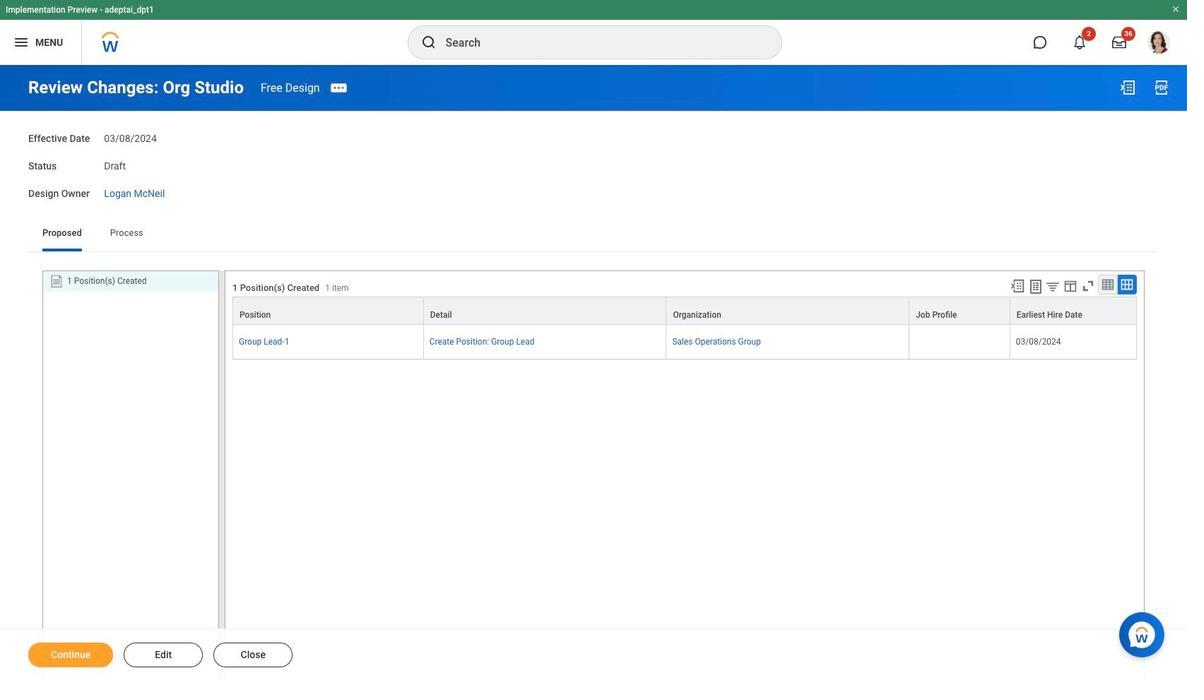 Task type: vqa. For each thing, say whether or not it's contained in the screenshot.
the right LIST
no



Task type: describe. For each thing, give the bounding box(es) containing it.
notifications large image
[[1073, 35, 1087, 49]]

profile logan mcneil image
[[1148, 31, 1171, 57]]

export to excel image
[[1120, 79, 1137, 96]]

select to filter grid data image
[[1046, 279, 1061, 294]]

2 row from the top
[[233, 325, 1138, 360]]

close environment banner image
[[1172, 5, 1181, 13]]

action bar region
[[0, 629, 1188, 681]]

search image
[[420, 34, 437, 51]]

inbox large image
[[1113, 35, 1127, 49]]

view printable version (pdf) image
[[1154, 79, 1171, 96]]



Task type: locate. For each thing, give the bounding box(es) containing it.
cell
[[910, 325, 1011, 360]]

Search Workday  search field
[[446, 27, 753, 58]]

tab list
[[28, 218, 1160, 252]]

fullscreen image
[[1081, 279, 1097, 294]]

table image
[[1102, 278, 1116, 292]]

justify image
[[13, 34, 30, 51]]

row
[[233, 297, 1138, 325], [233, 325, 1138, 360]]

banner
[[0, 0, 1188, 65]]

click to view/edit grid preferences image
[[1063, 279, 1079, 294]]

toolbar
[[1004, 275, 1138, 297]]

1 row from the top
[[233, 297, 1138, 325]]

export to excel image
[[1010, 279, 1026, 294]]

export to worksheets image
[[1028, 279, 1045, 296]]

main content
[[0, 65, 1188, 681]]

expand table image
[[1121, 278, 1135, 292]]



